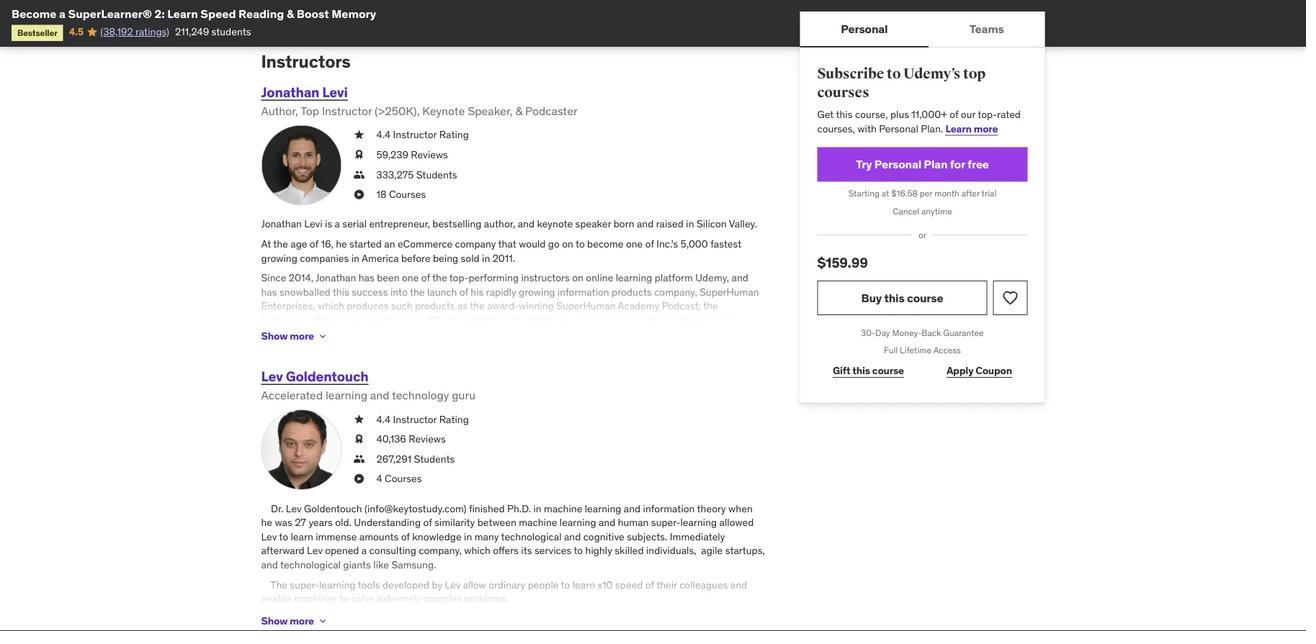 Task type: locate. For each thing, give the bounding box(es) containing it.
learn more
[[946, 122, 998, 135]]

0 vertical spatial 4.4 instructor rating
[[376, 128, 469, 141]]

1 horizontal spatial course
[[907, 291, 943, 305]]

that
[[498, 238, 516, 250]]

reviews up 267,291 students
[[409, 433, 446, 446]]

1 4.4 instructor rating from the top
[[376, 128, 469, 141]]

1 vertical spatial courses
[[698, 314, 733, 327]]

reviews
[[411, 148, 448, 161], [409, 433, 446, 446]]

0 vertical spatial rating
[[439, 128, 469, 141]]

0 vertical spatial jonathan
[[261, 83, 319, 100]]

on right instructors
[[572, 272, 584, 284]]

& right speaker,
[[515, 104, 522, 118]]

guru
[[452, 388, 475, 403]]

reviews up 333,275 students
[[411, 148, 448, 161]]

1 horizontal spatial super-
[[651, 516, 680, 529]]

sold
[[461, 252, 480, 265]]

company, down platform
[[654, 286, 697, 299]]

x10
[[598, 579, 613, 592]]

1 horizontal spatial technological
[[501, 531, 562, 544]]

growing inside jonathan levi is a serial entrepreneur, bestselling author, and keynote speaker born and raised in silicon valley. at the age of 16, he started an ecommerce company that would go on to become one of inc.'s 5,000 fastest growing companies in america before being sold in 2011.
[[261, 252, 297, 265]]

1 horizontal spatial information
[[643, 502, 695, 515]]

1 show more button from the top
[[261, 322, 328, 351]]

old.
[[335, 516, 351, 529]]

1 vertical spatial &
[[515, 104, 522, 118]]

instructor right top
[[322, 104, 372, 118]]

superhuman down udemy,
[[700, 286, 759, 299]]

the inside jonathan levi is a serial entrepreneur, bestselling author, and keynote speaker born and raised in silicon valley. at the age of 16, he started an ecommerce company that would go on to become one of inc.'s 5,000 fastest growing companies in america before being sold in 2011.
[[273, 238, 288, 250]]

1 vertical spatial has
[[261, 286, 277, 299]]

0 horizontal spatial courses
[[698, 314, 733, 327]]

0 vertical spatial reviews
[[411, 148, 448, 161]]

course inside button
[[907, 291, 943, 305]]

4.4 up 59,239
[[376, 128, 391, 141]]

5,000
[[681, 238, 708, 250]]

1 horizontal spatial learn
[[946, 122, 972, 135]]

and down audiobooks;
[[552, 328, 569, 341]]

which up '"become'
[[318, 300, 344, 313]]

1 horizontal spatial &
[[515, 104, 522, 118]]

wishlist image
[[1002, 290, 1019, 307]]

apply coupon
[[947, 365, 1012, 378]]

instructor up 59,239 reviews
[[393, 128, 437, 141]]

boost
[[297, 6, 329, 21]]

course down full
[[872, 365, 904, 378]]

top
[[963, 65, 986, 83]]

finished
[[469, 502, 505, 515]]

one inside jonathan levi is a serial entrepreneur, bestselling author, and keynote speaker born and raised in silicon valley. at the age of 16, he started an ecommerce company that would go on to become one of inc.'s 5,000 fastest growing companies in america before being sold in 2011.
[[626, 238, 643, 250]]

online inside since 2014, jonathan has been one of the top-performing instructors on online learning platform udemy, and has snowballed this success into the launch of his rapidly growing information products company, superhuman enterprises, which produces such products as the award-winning superhuman academy podcast; the bestselling
[[586, 272, 613, 284]]

40,136 reviews
[[376, 433, 446, 446]]

cognitive
[[583, 531, 624, 544]]

in down started
[[351, 252, 359, 265]]

services
[[534, 545, 572, 558]]

1 vertical spatial levi
[[304, 218, 322, 231]]

0 horizontal spatial bestselling
[[261, 314, 310, 327]]

1 vertical spatial 4.4
[[376, 413, 391, 426]]

2 vertical spatial xsmall image
[[353, 413, 365, 427]]

gift this course link
[[817, 357, 920, 386]]

0 vertical spatial courses
[[389, 188, 426, 201]]

learn
[[167, 6, 198, 21], [946, 122, 972, 135]]

been
[[377, 272, 400, 284]]

1 vertical spatial he
[[261, 516, 272, 529]]

2 4.4 instructor rating from the top
[[376, 413, 469, 426]]

super- up subjects.
[[651, 516, 680, 529]]

and
[[518, 218, 535, 231], [637, 218, 654, 231], [732, 272, 748, 284], [499, 314, 516, 327], [575, 314, 592, 327], [552, 328, 569, 341], [370, 388, 389, 403], [624, 502, 641, 515], [599, 516, 615, 529], [564, 531, 581, 544], [261, 559, 278, 572], [730, 579, 747, 592]]

1 vertical spatial which
[[464, 545, 490, 558]]

211,249
[[175, 25, 209, 38]]

xsmall image left 59,239
[[353, 148, 365, 162]]

goldentouch up the old.
[[304, 502, 362, 515]]

performing
[[469, 272, 519, 284]]

information up subjects.
[[643, 502, 695, 515]]

2 xsmall image from the top
[[353, 188, 365, 202]]

4.4 for levi
[[376, 128, 391, 141]]

1 vertical spatial show more button
[[261, 607, 328, 632]]

xsmall image
[[353, 148, 365, 162], [353, 188, 365, 202], [353, 413, 365, 427]]

goldentouch inside lev goldentouch accelerated learning and technology guru
[[286, 368, 369, 385]]

1 vertical spatial goldentouch
[[304, 502, 362, 515]]

superhuman up branding
[[556, 300, 616, 313]]

personal inside get this course, plus 11,000+ of our top-rated courses, with personal plan.
[[879, 122, 918, 135]]

0 vertical spatial learn
[[291, 531, 313, 544]]

0 vertical spatial learn
[[167, 6, 198, 21]]

the down udemy,
[[703, 300, 718, 313]]

show for jonathan
[[261, 330, 288, 343]]

1 vertical spatial show
[[261, 615, 288, 628]]

0 vertical spatial show
[[261, 330, 288, 343]]

1 vertical spatial on
[[572, 272, 584, 284]]

online down become
[[586, 272, 613, 284]]

0 horizontal spatial information
[[557, 286, 609, 299]]

goldentouch up accelerated
[[286, 368, 369, 385]]

0 vertical spatial growing
[[261, 252, 297, 265]]

1 vertical spatial xsmall image
[[353, 188, 365, 202]]

he left was
[[261, 516, 272, 529]]

lev goldentouch image
[[261, 410, 342, 490]]

2 horizontal spatial online
[[668, 314, 696, 327]]

jonathan up author,
[[261, 83, 319, 100]]

buy this course
[[861, 291, 943, 305]]

levi for jonathan levi is a serial entrepreneur, bestselling author, and keynote speaker born and raised in silicon valley. at the age of 16, he started an ecommerce company that would go on to become one of inc.'s 5,000 fastest growing companies in america before being sold in 2011.
[[304, 218, 322, 231]]

0 vertical spatial which
[[318, 300, 344, 313]]

16,
[[321, 238, 333, 250]]

day
[[875, 327, 890, 339]]

2 show more from the top
[[261, 615, 314, 628]]

0 vertical spatial personal
[[841, 21, 888, 36]]

2 vertical spatial personal
[[874, 157, 921, 172]]

1 show more from the top
[[261, 330, 314, 343]]

learn more link
[[946, 122, 998, 135]]

18
[[376, 188, 387, 201]]

of left "16,"
[[310, 238, 318, 250]]

0 vertical spatial students
[[416, 168, 457, 181]]

course up back
[[907, 291, 943, 305]]

1 horizontal spatial which
[[464, 545, 490, 558]]

which down many
[[464, 545, 490, 558]]

opened
[[325, 545, 359, 558]]

1 vertical spatial courses
[[385, 473, 422, 486]]

one up into
[[402, 272, 419, 284]]

on right go
[[562, 238, 573, 250]]

rated
[[997, 108, 1021, 121]]

18 courses
[[376, 188, 426, 201]]

jonathan down the companies
[[315, 272, 356, 284]]

show more button down enable
[[261, 607, 328, 632]]

this inside get this course, plus 11,000+ of our top-rated courses, with personal plan.
[[836, 108, 853, 121]]

1 horizontal spatial top-
[[978, 108, 997, 121]]

1 show from the top
[[261, 330, 288, 343]]

superhuman
[[700, 286, 759, 299], [556, 300, 616, 313], [438, 328, 498, 341]]

students down 59,239 reviews
[[416, 168, 457, 181]]

show for lev
[[261, 615, 288, 628]]

an
[[384, 238, 395, 250]]

keynote
[[422, 104, 465, 118]]

course for buy this course
[[907, 291, 943, 305]]

1 horizontal spatial he
[[336, 238, 347, 250]]

jonathan for jonathan levi author, top instructor (>250k), keynote speaker, & podcaster
[[261, 83, 319, 100]]

technological down afterward
[[280, 559, 341, 572]]

xsmall image for 18 courses
[[353, 188, 365, 202]]

years
[[309, 516, 333, 529]]

2011.
[[493, 252, 515, 265]]

after
[[962, 188, 980, 199]]

silicon
[[697, 218, 727, 231]]

in
[[686, 218, 694, 231], [351, 252, 359, 265], [482, 252, 490, 265], [533, 502, 542, 515], [464, 531, 472, 544]]

1 rating from the top
[[439, 128, 469, 141]]

levi down instructors
[[322, 83, 348, 100]]

technological up 'its' on the left of the page
[[501, 531, 562, 544]]

0 horizontal spatial growing
[[261, 252, 297, 265]]

jonathan for jonathan levi is a serial entrepreneur, bestselling author, and keynote speaker born and raised in silicon valley. at the age of 16, he started an ecommerce company that would go on to become one of inc.'s 5,000 fastest growing companies in america before being sold in 2011.
[[261, 218, 302, 231]]

0 vertical spatial information
[[557, 286, 609, 299]]

online down '"become'
[[336, 328, 363, 341]]

211,249 students
[[175, 25, 251, 38]]

1 xsmall image from the top
[[353, 148, 365, 162]]

1 vertical spatial growing
[[519, 286, 555, 299]]

instructor inside jonathan levi author, top instructor (>250k), keynote speaker, & podcaster
[[322, 104, 372, 118]]

he right "16,"
[[336, 238, 347, 250]]

companies
[[300, 252, 349, 265]]

1 horizontal spatial courses
[[817, 84, 869, 101]]

jonathan inside jonathan levi author, top instructor (>250k), keynote speaker, & podcaster
[[261, 83, 319, 100]]

reviews for goldentouch
[[409, 433, 446, 446]]

company,
[[654, 286, 697, 299], [419, 545, 462, 558]]

0 horizontal spatial one
[[402, 272, 419, 284]]

like
[[373, 559, 389, 572]]

students
[[416, 168, 457, 181], [414, 453, 455, 466]]

more for goldentouch
[[290, 615, 314, 628]]

his
[[471, 286, 484, 299]]

teams
[[970, 21, 1004, 36]]

0 vertical spatial course
[[907, 291, 943, 305]]

$16.58
[[891, 188, 918, 199]]

colleagues
[[679, 579, 728, 592]]

samsung.
[[391, 559, 436, 572]]

subscribe
[[817, 65, 884, 83]]

0 vertical spatial on
[[562, 238, 573, 250]]

show more down enable
[[261, 615, 314, 628]]

0 vertical spatial superhuman
[[700, 286, 759, 299]]

to left udemy's
[[887, 65, 901, 83]]

2 vertical spatial more
[[290, 615, 314, 628]]

0 vertical spatial one
[[626, 238, 643, 250]]

this left success at the left of the page
[[333, 286, 349, 299]]

and down award-
[[499, 314, 516, 327]]

its
[[521, 545, 532, 558]]

jonathan up at
[[261, 218, 302, 231]]

2 show more button from the top
[[261, 607, 328, 632]]

top- inside since 2014, jonathan has been one of the top-performing instructors on online learning platform udemy, and has snowballed this success into the launch of his rapidly growing information products company, superhuman enterprises, which produces such products as the award-winning superhuman academy podcast; the bestselling
[[449, 272, 469, 284]]

machines
[[294, 593, 337, 606]]

show more button down enterprises,
[[261, 322, 328, 351]]

has up success at the left of the page
[[359, 272, 374, 284]]

1 horizontal spatial one
[[626, 238, 643, 250]]

xsmall image for 40,136 reviews
[[353, 433, 365, 447]]

reading
[[239, 6, 284, 21]]

this up courses,
[[836, 108, 853, 121]]

0 vertical spatial show more button
[[261, 322, 328, 351]]

1 vertical spatial information
[[643, 502, 695, 515]]

numerous
[[595, 314, 640, 327]]

2 4.4 from the top
[[376, 413, 391, 426]]

2 show from the top
[[261, 615, 288, 628]]

$159.99
[[817, 254, 868, 271]]

4.4
[[376, 128, 391, 141], [376, 413, 391, 426]]

27
[[295, 516, 306, 529]]

udemy's
[[903, 65, 960, 83]]

and up branding
[[575, 314, 592, 327]]

information
[[557, 286, 609, 299], [643, 502, 695, 515]]

11,000+
[[912, 108, 947, 121]]

lev up accelerated
[[261, 368, 283, 385]]

333,275 students
[[376, 168, 457, 181]]

levi inside jonathan levi author, top instructor (>250k), keynote speaker, & podcaster
[[322, 83, 348, 100]]

super- up machines
[[290, 579, 319, 592]]

show more
[[261, 330, 314, 343], [261, 615, 314, 628]]

of left our
[[950, 108, 958, 121]]

0 vertical spatial levi
[[322, 83, 348, 100]]

2 vertical spatial instructor
[[393, 413, 437, 426]]

0 vertical spatial goldentouch
[[286, 368, 369, 385]]

0 horizontal spatial online
[[336, 328, 363, 341]]

in right sold on the top of the page
[[482, 252, 490, 265]]

this right gift
[[852, 365, 870, 378]]

growing down at
[[261, 252, 297, 265]]

0 vertical spatial courses
[[817, 84, 869, 101]]

0 horizontal spatial superhuman
[[438, 328, 498, 341]]

1 horizontal spatial growing
[[519, 286, 555, 299]]

1 vertical spatial course
[[872, 365, 904, 378]]

instructors
[[261, 51, 351, 72]]

a inside dr. lev goldentouch (info@keytostudy.com) finished ph.d. in machine learning and information theory when he was 27 years old. understanding of similarity between machine learning and human super-learning allowed lev to learn immense amounts of knowledge in many technological and cognitive subjects. immediately afterward lev opened a consulting company, which offers its services to highly skilled individuals,  agile startups, and technological giants like samsung. the super-learning tools developed by lev allow ordinary people to learn x10 speed of their colleagues and enable machines to solve extremely complex problems.
[[362, 545, 367, 558]]

0 horizontal spatial which
[[318, 300, 344, 313]]

the right at
[[273, 238, 288, 250]]

and up services
[[564, 531, 581, 544]]

courses down podcast;
[[698, 314, 733, 327]]

more down machines
[[290, 615, 314, 628]]

4.4 up 40,136
[[376, 413, 391, 426]]

theory
[[697, 502, 726, 515]]

and inside since 2014, jonathan has been one of the top-performing instructors on online learning platform udemy, and has snowballed this success into the launch of his rapidly growing information products company, superhuman enterprises, which produces such products as the award-winning superhuman academy podcast; the bestselling
[[732, 272, 748, 284]]

machine up services
[[544, 502, 582, 515]]

branding
[[572, 328, 613, 341]]

has down since
[[261, 286, 277, 299]]

1 horizontal spatial company,
[[654, 286, 697, 299]]

1 vertical spatial top-
[[449, 272, 469, 284]]

xsmall image for 333,275 students
[[353, 168, 365, 182]]

and up human
[[624, 502, 641, 515]]

1 vertical spatial products
[[415, 300, 455, 313]]

1 horizontal spatial has
[[359, 272, 374, 284]]

author,
[[484, 218, 515, 231]]

jonathan levi author, top instructor (>250k), keynote speaker, & podcaster
[[261, 83, 578, 118]]

2 vertical spatial jonathan
[[315, 272, 356, 284]]

courses down 333,275 students
[[389, 188, 426, 201]]

levi left is on the top left
[[304, 218, 322, 231]]

products down the launch
[[415, 300, 455, 313]]

this right buy
[[884, 291, 905, 305]]

0 horizontal spatial course
[[872, 365, 904, 378]]

0 vertical spatial has
[[359, 272, 374, 284]]

and inside lev goldentouch accelerated learning and technology guru
[[370, 388, 389, 403]]

information inside since 2014, jonathan has been one of the top-performing instructors on online learning platform udemy, and has snowballed this success into the launch of his rapidly growing information products company, superhuman enterprises, which produces such products as the award-winning superhuman academy podcast; the bestselling
[[557, 286, 609, 299]]

age
[[291, 238, 307, 250]]

personal down plus
[[879, 122, 918, 135]]

0 vertical spatial 4.4
[[376, 128, 391, 141]]

0 vertical spatial more
[[974, 122, 998, 135]]

to down speaker
[[576, 238, 585, 250]]

learn
[[291, 531, 313, 544], [573, 579, 595, 592]]

4.4 instructor rating for jonathan levi
[[376, 128, 469, 141]]

this for gift this course
[[852, 365, 870, 378]]

1 vertical spatial company,
[[419, 545, 462, 558]]

goldentouch inside dr. lev goldentouch (info@keytostudy.com) finished ph.d. in machine learning and information theory when he was 27 years old. understanding of similarity between machine learning and human super-learning allowed lev to learn immense amounts of knowledge in many technological and cognitive subjects. immediately afterward lev opened a consulting company, which offers its services to highly skilled individuals,  agile startups, and technological giants like samsung. the super-learning tools developed by lev allow ordinary people to learn x10 speed of their colleagues and enable machines to solve extremely complex problems.
[[304, 502, 362, 515]]

4.5
[[69, 25, 84, 38]]

1 vertical spatial 4.4 instructor rating
[[376, 413, 469, 426]]

which inside dr. lev goldentouch (info@keytostudy.com) finished ph.d. in machine learning and information theory when he was 27 years old. understanding of similarity between machine learning and human super-learning allowed lev to learn immense amounts of knowledge in many technological and cognitive subjects. immediately afterward lev opened a consulting company, which offers its services to highly skilled individuals,  agile startups, and technological giants like samsung. the super-learning tools developed by lev allow ordinary people to learn x10 speed of their colleagues and enable machines to solve extremely complex problems.
[[464, 545, 490, 558]]

instructor up '40,136 reviews'
[[393, 413, 437, 426]]

try personal plan for free
[[856, 157, 989, 172]]

0 horizontal spatial company,
[[419, 545, 462, 558]]

information down instructors
[[557, 286, 609, 299]]

levi for jonathan levi author, top instructor (>250k), keynote speaker, & podcaster
[[322, 83, 348, 100]]

online down podcast;
[[668, 314, 696, 327]]

0 vertical spatial he
[[336, 238, 347, 250]]

superlearner®"
[[364, 314, 438, 327]]

0 vertical spatial machine
[[544, 502, 582, 515]]

0 horizontal spatial products
[[415, 300, 455, 313]]

lev inside lev goldentouch accelerated learning and technology guru
[[261, 368, 283, 385]]

in right raised
[[686, 218, 694, 231]]

instructor for goldentouch
[[393, 413, 437, 426]]

and down afterward
[[261, 559, 278, 572]]

immediately
[[670, 531, 725, 544]]

4.4 instructor rating up '40,136 reviews'
[[376, 413, 469, 426]]

course,
[[855, 108, 888, 121]]

0 vertical spatial top-
[[978, 108, 997, 121]]

show more button for jonathan
[[261, 322, 328, 351]]

1 4.4 from the top
[[376, 128, 391, 141]]

1 horizontal spatial online
[[586, 272, 613, 284]]

company, down knowledge
[[419, 545, 462, 558]]

enterprises,
[[261, 300, 315, 313]]

their
[[656, 579, 677, 592]]

3 xsmall image from the top
[[353, 413, 365, 427]]

1 vertical spatial reviews
[[409, 433, 446, 446]]

1 vertical spatial learn
[[946, 122, 972, 135]]

one down born
[[626, 238, 643, 250]]

bestselling up company
[[432, 218, 482, 231]]

udemy,
[[695, 272, 729, 284]]

of up the launch
[[421, 272, 430, 284]]

enable
[[261, 593, 291, 606]]

0 vertical spatial company,
[[654, 286, 697, 299]]

1 vertical spatial show more
[[261, 615, 314, 628]]

1 vertical spatial jonathan
[[261, 218, 302, 231]]

0 vertical spatial online
[[586, 272, 613, 284]]

1 horizontal spatial learn
[[573, 579, 595, 592]]

2 rating from the top
[[439, 413, 469, 426]]

top- up the launch
[[449, 272, 469, 284]]

personal up the subscribe
[[841, 21, 888, 36]]

and right udemy,
[[732, 272, 748, 284]]

students for levi
[[416, 168, 457, 181]]

courses down the subscribe
[[817, 84, 869, 101]]

jonathan inside since 2014, jonathan has been one of the top-performing instructors on online learning platform udemy, and has snowballed this success into the launch of his rapidly growing information products company, superhuman enterprises, which produces such products as the award-winning superhuman academy podcast; the bestselling
[[315, 272, 356, 284]]

this inside button
[[884, 291, 905, 305]]

learn up 211,249
[[167, 6, 198, 21]]

jonathan inside jonathan levi is a serial entrepreneur, bestselling author, and keynote speaker born and raised in silicon valley. at the age of 16, he started an ecommerce company that would go on to become one of inc.'s 5,000 fastest growing companies in america before being sold in 2011.
[[261, 218, 302, 231]]

tab list
[[800, 12, 1045, 48]]

show left 'it's'
[[261, 330, 288, 343]]

dr.
[[271, 502, 283, 515]]

1 vertical spatial bestselling
[[261, 314, 310, 327]]

0 horizontal spatial &
[[287, 6, 294, 21]]

xsmall image
[[353, 128, 365, 142], [353, 168, 365, 182], [317, 331, 328, 343], [353, 433, 365, 447], [353, 452, 365, 467], [353, 472, 365, 486], [317, 616, 328, 627]]

amounts
[[359, 531, 399, 544]]

online for courses
[[336, 328, 363, 341]]

training
[[365, 328, 400, 341]]

levi inside jonathan levi is a serial entrepreneur, bestselling author, and keynote speaker born and raised in silicon valley. at the age of 16, he started an ecommerce company that would go on to become one of inc.'s 5,000 fastest growing companies in america before being sold in 2011.
[[304, 218, 322, 231]]

1 vertical spatial more
[[290, 330, 314, 343]]

and left technology
[[370, 388, 389, 403]]

learn down our
[[946, 122, 972, 135]]

1 vertical spatial one
[[402, 272, 419, 284]]

goldentouch
[[286, 368, 369, 385], [304, 502, 362, 515]]

lev goldentouch link
[[261, 368, 369, 385]]

of left their
[[645, 579, 654, 592]]

podcaster
[[525, 104, 578, 118]]

more left own
[[290, 330, 314, 343]]

xsmall image down lev goldentouch accelerated learning and technology guru
[[353, 413, 365, 427]]

xsmall image left '18'
[[353, 188, 365, 202]]

other
[[642, 314, 666, 327]]



Task type: describe. For each thing, give the bounding box(es) containing it.
consulting
[[369, 545, 416, 558]]

memory
[[332, 6, 376, 21]]

and up would
[[518, 218, 535, 231]]

speaker,
[[468, 104, 513, 118]]

superhuman inside 'print, digital, and audiobooks; and numerous other online courses through it's own online training portals, superhuman academy® and branding you™ academy.'
[[438, 328, 498, 341]]

academy.
[[643, 328, 686, 341]]

he inside dr. lev goldentouch (info@keytostudy.com) finished ph.d. in machine learning and information theory when he was 27 years old. understanding of similarity between machine learning and human super-learning allowed lev to learn immense amounts of knowledge in many technological and cognitive subjects. immediately afterward lev opened a consulting company, which offers its services to highly skilled individuals,  agile startups, and technological giants like samsung. the super-learning tools developed by lev allow ordinary people to learn x10 speed of their colleagues and enable machines to solve extremely complex problems.
[[261, 516, 272, 529]]

this for buy this course
[[884, 291, 905, 305]]

jonathan levi link
[[261, 83, 348, 100]]

get
[[817, 108, 834, 121]]

of inside get this course, plus 11,000+ of our top-rated courses, with personal plan.
[[950, 108, 958, 121]]

courses for lev goldentouch
[[385, 473, 422, 486]]

to right people
[[561, 579, 570, 592]]

this for get this course, plus 11,000+ of our top-rated courses, with personal plan.
[[836, 108, 853, 121]]

courses for jonathan levi
[[389, 188, 426, 201]]

4.4 instructor rating for lev goldentouch
[[376, 413, 469, 426]]

xsmall image for 267,291 students
[[353, 452, 365, 467]]

speed
[[201, 6, 236, 21]]

the down his
[[470, 300, 485, 313]]

267,291
[[376, 453, 411, 466]]

apply
[[947, 365, 973, 378]]

which inside since 2014, jonathan has been one of the top-performing instructors on online learning platform udemy, and has snowballed this success into the launch of his rapidly growing information products company, superhuman enterprises, which produces such products as the award-winning superhuman academy podcast; the bestselling
[[318, 300, 344, 313]]

company, inside dr. lev goldentouch (info@keytostudy.com) finished ph.d. in machine learning and information theory when he was 27 years old. understanding of similarity between machine learning and human super-learning allowed lev to learn immense amounts of knowledge in many technological and cognitive subjects. immediately afterward lev opened a consulting company, which offers its services to highly skilled individuals,  agile startups, and technological giants like samsung. the super-learning tools developed by lev allow ordinary people to learn x10 speed of their colleagues and enable machines to solve extremely complex problems.
[[419, 545, 462, 558]]

digital,
[[466, 314, 497, 327]]

of left his
[[459, 286, 468, 299]]

you™
[[615, 328, 641, 341]]

full
[[884, 345, 898, 356]]

bestselling inside since 2014, jonathan has been one of the top-performing instructors on online learning platform udemy, and has snowballed this success into the launch of his rapidly growing information products company, superhuman enterprises, which produces such products as the award-winning superhuman academy podcast; the bestselling
[[261, 314, 310, 327]]

snowballed
[[279, 286, 330, 299]]

to down was
[[279, 531, 288, 544]]

this inside since 2014, jonathan has been one of the top-performing instructors on online learning platform udemy, and has snowballed this success into the launch of his rapidly growing information products company, superhuman enterprises, which produces such products as the award-winning superhuman academy podcast; the bestselling
[[333, 286, 349, 299]]

xsmall image for 4 courses
[[353, 472, 365, 486]]

try personal plan for free link
[[817, 147, 1028, 182]]

for
[[950, 157, 965, 172]]

information inside dr. lev goldentouch (info@keytostudy.com) finished ph.d. in machine learning and information theory when he was 27 years old. understanding of similarity between machine learning and human super-learning allowed lev to learn immense amounts of knowledge in many technological and cognitive subjects. immediately afterward lev opened a consulting company, which offers its services to highly skilled individuals,  agile startups, and technological giants like samsung. the super-learning tools developed by lev allow ordinary people to learn x10 speed of their colleagues and enable machines to solve extremely complex problems.
[[643, 502, 695, 515]]

raised
[[656, 218, 684, 231]]

bestseller
[[17, 27, 57, 38]]

a inside jonathan levi is a serial entrepreneur, bestselling author, and keynote speaker born and raised in silicon valley. at the age of 16, he started an ecommerce company that would go on to become one of inc.'s 5,000 fastest growing companies in america before being sold in 2011.
[[335, 218, 340, 231]]

xsmall image for 4.4 instructor rating
[[353, 413, 365, 427]]

become
[[12, 6, 56, 21]]

he inside jonathan levi is a serial entrepreneur, bestselling author, and keynote speaker born and raised in silicon valley. at the age of 16, he started an ecommerce company that would go on to become one of inc.'s 5,000 fastest growing companies in america before being sold in 2011.
[[336, 238, 347, 250]]

show more for lev
[[261, 615, 314, 628]]

on inside since 2014, jonathan has been one of the top-performing instructors on online learning platform udemy, and has snowballed this success into the launch of his rapidly growing information products company, superhuman enterprises, which produces such products as the award-winning superhuman academy podcast; the bestselling
[[572, 272, 584, 284]]

produces
[[347, 300, 389, 313]]

267,291 students
[[376, 453, 455, 466]]

2014,
[[289, 272, 313, 284]]

free
[[968, 157, 989, 172]]

instructors
[[521, 272, 570, 284]]

academy®
[[500, 328, 550, 341]]

0 horizontal spatial super-
[[290, 579, 319, 592]]

"become a superlearner®"
[[313, 314, 438, 327]]

bestselling inside jonathan levi is a serial entrepreneur, bestselling author, and keynote speaker born and raised in silicon valley. at the age of 16, he started an ecommerce company that would go on to become one of inc.'s 5,000 fastest growing companies in america before being sold in 2011.
[[432, 218, 482, 231]]

rating for levi
[[439, 128, 469, 141]]

show more button for lev
[[261, 607, 328, 632]]

go
[[548, 238, 560, 250]]

lev right by
[[445, 579, 461, 592]]

4.4 for goldentouch
[[376, 413, 391, 426]]

is
[[325, 218, 332, 231]]

plus
[[890, 108, 909, 121]]

lifetime
[[900, 345, 932, 356]]

4 courses
[[376, 473, 422, 486]]

similarity
[[434, 516, 475, 529]]

xsmall image for 4.4 instructor rating
[[353, 128, 365, 142]]

starting
[[848, 188, 880, 199]]

of left "inc.'s"
[[645, 238, 654, 250]]

apply coupon button
[[931, 357, 1028, 386]]

and right born
[[637, 218, 654, 231]]

2 horizontal spatial superhuman
[[700, 286, 759, 299]]

1 horizontal spatial products
[[612, 286, 652, 299]]

keynote
[[537, 218, 573, 231]]

dr. lev goldentouch (info@keytostudy.com) finished ph.d. in machine learning and information theory when he was 27 years old. understanding of similarity between machine learning and human super-learning allowed lev to learn immense amounts of knowledge in many technological and cognitive subjects. immediately afterward lev opened a consulting company, which offers its services to highly skilled individuals,  agile startups, and technological giants like samsung. the super-learning tools developed by lev allow ordinary people to learn x10 speed of their colleagues and enable machines to solve extremely complex problems.
[[261, 502, 765, 606]]

try
[[856, 157, 872, 172]]

1 vertical spatial machine
[[519, 516, 557, 529]]

author,
[[261, 104, 298, 118]]

teams button
[[929, 12, 1045, 46]]

learning inside since 2014, jonathan has been one of the top-performing instructors on online learning platform udemy, and has snowballed this success into the launch of his rapidly growing information products company, superhuman enterprises, which produces such products as the award-winning superhuman academy podcast; the bestselling
[[616, 272, 652, 284]]

courses inside 'print, digital, and audiobooks; and numerous other online courses through it's own online training portals, superhuman academy® and branding you™ academy.'
[[698, 314, 733, 327]]

by
[[432, 579, 442, 592]]

"become
[[313, 314, 354, 327]]

to inside subscribe to udemy's top courses
[[887, 65, 901, 83]]

333,275
[[376, 168, 414, 181]]

1 horizontal spatial superhuman
[[556, 300, 616, 313]]

to left highly
[[574, 545, 583, 558]]

a down produces
[[356, 314, 362, 327]]

0 horizontal spatial learn
[[291, 531, 313, 544]]

growing inside since 2014, jonathan has been one of the top-performing instructors on online learning platform udemy, and has snowballed this success into the launch of his rapidly growing information products company, superhuman enterprises, which produces such products as the award-winning superhuman academy podcast; the bestselling
[[519, 286, 555, 299]]

top- inside get this course, plus 11,000+ of our top-rated courses, with personal plan.
[[978, 108, 997, 121]]

academy
[[618, 300, 659, 313]]

1 vertical spatial online
[[668, 314, 696, 327]]

reviews for levi
[[411, 148, 448, 161]]

show more for jonathan
[[261, 330, 314, 343]]

portals,
[[402, 328, 436, 341]]

the up the launch
[[432, 272, 447, 284]]

developed
[[383, 579, 429, 592]]

more for levi
[[290, 330, 314, 343]]

such
[[391, 300, 412, 313]]

success
[[352, 286, 388, 299]]

buy
[[861, 291, 882, 305]]

1 vertical spatial learn
[[573, 579, 595, 592]]

(38,192
[[100, 25, 133, 38]]

become
[[587, 238, 624, 250]]

before
[[401, 252, 431, 265]]

59,239
[[376, 148, 408, 161]]

personal inside button
[[841, 21, 888, 36]]

in right ph.d.
[[533, 502, 542, 515]]

and down startups,
[[730, 579, 747, 592]]

superlearner®
[[68, 6, 152, 21]]

of up knowledge
[[423, 516, 432, 529]]

course for gift this course
[[872, 365, 904, 378]]

per
[[920, 188, 932, 199]]

courses inside subscribe to udemy's top courses
[[817, 84, 869, 101]]

startups,
[[725, 545, 765, 558]]

jonathan levi image
[[261, 125, 342, 206]]

one inside since 2014, jonathan has been one of the top-performing instructors on online learning platform udemy, and has snowballed this success into the launch of his rapidly growing information products company, superhuman enterprises, which produces such products as the award-winning superhuman academy podcast; the bestselling
[[402, 272, 419, 284]]

to inside jonathan levi is a serial entrepreneur, bestselling author, and keynote speaker born and raised in silicon valley. at the age of 16, he started an ecommerce company that would go on to become one of inc.'s 5,000 fastest growing companies in america before being sold in 2011.
[[576, 238, 585, 250]]

to left solve
[[339, 593, 349, 606]]

(>250k),
[[375, 104, 420, 118]]

as
[[457, 300, 468, 313]]

jonathan levi is a serial entrepreneur, bestselling author, and keynote speaker born and raised in silicon valley. at the age of 16, he started an ecommerce company that would go on to become one of inc.'s 5,000 fastest growing companies in america before being sold in 2011.
[[261, 218, 757, 265]]

0 vertical spatial &
[[287, 6, 294, 21]]

0 vertical spatial technological
[[501, 531, 562, 544]]

with
[[857, 122, 877, 135]]

lev goldentouch accelerated learning and technology guru
[[261, 368, 475, 403]]

30-
[[861, 327, 875, 339]]

online for top-
[[586, 272, 613, 284]]

the right into
[[410, 286, 425, 299]]

in left many
[[464, 531, 472, 544]]

instructor for levi
[[393, 128, 437, 141]]

students for goldentouch
[[414, 453, 455, 466]]

company, inside since 2014, jonathan has been one of the top-performing instructors on online learning platform udemy, and has snowballed this success into the launch of his rapidly growing information products company, superhuman enterprises, which produces such products as the award-winning superhuman academy podcast; the bestselling
[[654, 286, 697, 299]]

lev up 27
[[286, 502, 302, 515]]

become a superlearner® 2: learn speed reading & boost memory
[[12, 6, 376, 21]]

plan
[[924, 157, 948, 172]]

our
[[961, 108, 976, 121]]

on inside jonathan levi is a serial entrepreneur, bestselling author, and keynote speaker born and raised in silicon valley. at the age of 16, he started an ecommerce company that would go on to become one of inc.'s 5,000 fastest growing companies in america before being sold in 2011.
[[562, 238, 573, 250]]

0 horizontal spatial has
[[261, 286, 277, 299]]

america
[[362, 252, 399, 265]]

since 2014, jonathan has been one of the top-performing instructors on online learning platform udemy, and has snowballed this success into the launch of his rapidly growing information products company, superhuman enterprises, which produces such products as the award-winning superhuman academy podcast; the bestselling
[[261, 272, 759, 327]]

award-
[[487, 300, 519, 313]]

ratings)
[[135, 25, 169, 38]]

anytime
[[921, 206, 952, 217]]

lev up afterward
[[261, 531, 277, 544]]

& inside jonathan levi author, top instructor (>250k), keynote speaker, & podcaster
[[515, 104, 522, 118]]

learning inside lev goldentouch accelerated learning and technology guru
[[326, 388, 367, 403]]

0 horizontal spatial learn
[[167, 6, 198, 21]]

solve
[[351, 593, 374, 606]]

tab list containing personal
[[800, 12, 1045, 48]]

xsmall image for 59,239 reviews
[[353, 148, 365, 162]]

through
[[261, 328, 297, 341]]

0 horizontal spatial technological
[[280, 559, 341, 572]]

entrepreneur,
[[369, 218, 430, 231]]

of up consulting
[[401, 531, 410, 544]]

lev down the "immense"
[[307, 545, 323, 558]]

cancel
[[893, 206, 919, 217]]

rating for goldentouch
[[439, 413, 469, 426]]

and up cognitive
[[599, 516, 615, 529]]

a right become
[[59, 6, 65, 21]]

immense
[[316, 531, 357, 544]]

speaker
[[575, 218, 611, 231]]

winning
[[519, 300, 554, 313]]



Task type: vqa. For each thing, say whether or not it's contained in the screenshot.
'this' for Buy this course
yes



